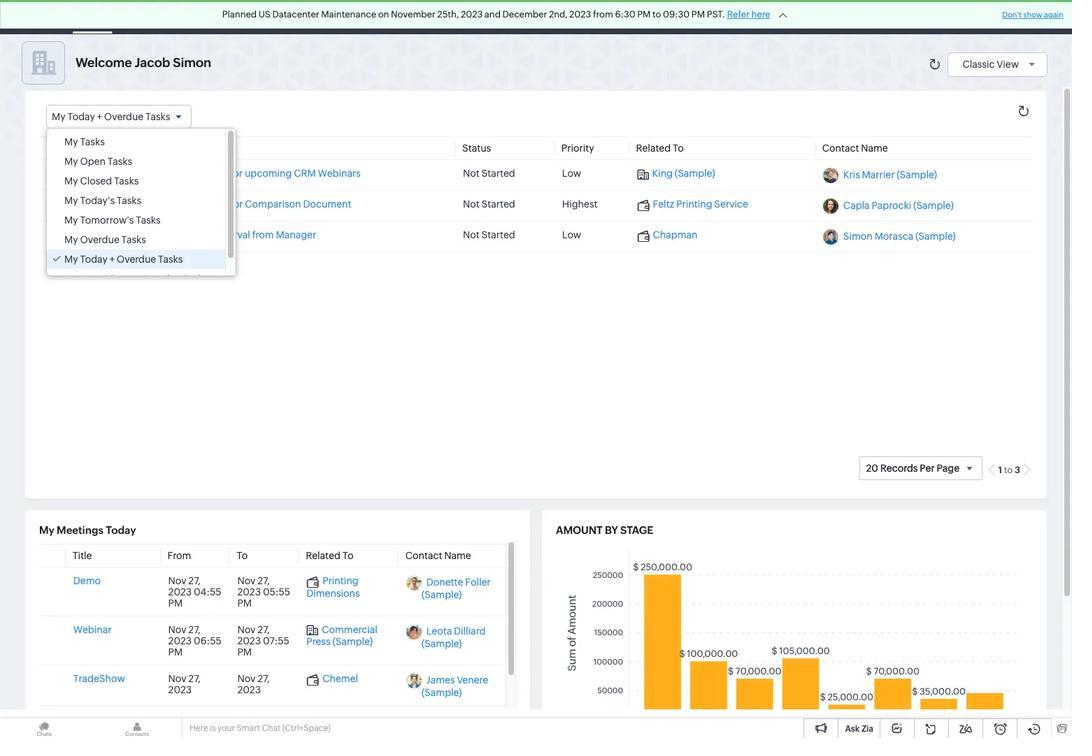Task type: vqa. For each thing, say whether or not it's contained in the screenshot.


Task type: describe. For each thing, give the bounding box(es) containing it.
nov 27, 2023 06:55 pm
[[168, 625, 222, 658]]

welcome
[[76, 55, 132, 70]]

create menu element
[[826, 0, 861, 34]]

27, for 07:55
[[258, 625, 270, 636]]

commercial press (sample)
[[307, 625, 378, 648]]

1 nov 27, 2023 from the left
[[168, 674, 201, 696]]

feltz printing service link
[[637, 199, 749, 211]]

press
[[307, 637, 331, 648]]

here
[[190, 724, 208, 734]]

refer
[[727, 9, 750, 20]]

simon morasca (sample)
[[844, 231, 956, 242]]

by
[[605, 525, 618, 537]]

my tasks
[[64, 137, 105, 148]]

09:30
[[663, 9, 690, 20]]

ask zia
[[845, 725, 874, 735]]

deals
[[308, 12, 333, 23]]

my overdue tasks
[[64, 234, 146, 246]]

november
[[391, 9, 436, 20]]

2023 inside nov 27, 2023 06:55 pm
[[168, 636, 192, 647]]

from link
[[168, 551, 191, 562]]

(sample) for capla paprocki (sample)
[[914, 200, 954, 211]]

maintenance
[[321, 9, 376, 20]]

my open tasks
[[64, 156, 132, 167]]

overdue inside field
[[104, 111, 144, 122]]

2023 up smart
[[237, 685, 261, 696]]

king
[[652, 168, 673, 179]]

welcome jacob simon
[[76, 55, 211, 70]]

james venere (sample)
[[422, 675, 488, 699]]

nov for 07:55
[[237, 625, 256, 636]]

My Today + Overdue Tasks field
[[46, 105, 192, 129]]

tasks link
[[344, 0, 391, 34]]

open
[[80, 156, 106, 167]]

reports
[[512, 12, 547, 23]]

nov 27, 2023 05:55 pm
[[237, 576, 290, 609]]

printing dimensions
[[307, 576, 360, 599]]

webinar
[[73, 625, 111, 636]]

low for king (sample)
[[562, 168, 581, 179]]

27, down nov 27, 2023 06:55 pm at left
[[188, 674, 201, 685]]

(sample) for simon morasca (sample)
[[916, 231, 956, 242]]

feltz
[[653, 199, 675, 210]]

contact name for the rightmost 'contact name' link
[[823, 143, 888, 154]]

1 vertical spatial simon
[[844, 231, 873, 242]]

apporval
[[209, 230, 250, 241]]

closed
[[80, 176, 112, 187]]

register for upcoming crm webinars
[[190, 168, 361, 179]]

your
[[218, 724, 235, 734]]

demo link
[[73, 576, 101, 587]]

chapman
[[653, 230, 698, 241]]

amount by stage
[[556, 525, 654, 537]]

king (sample) link
[[637, 168, 715, 180]]

don't show again link
[[1003, 10, 1064, 19]]

deals link
[[297, 0, 344, 34]]

0 horizontal spatial crm
[[34, 10, 62, 24]]

2 not from the top
[[463, 199, 480, 210]]

2 vertical spatial today
[[106, 525, 136, 537]]

pm for nov 27, 2023 04:55 pm
[[168, 598, 183, 609]]

foller
[[465, 577, 491, 588]]

from
[[168, 551, 191, 562]]

not started for feltz
[[463, 199, 515, 210]]

contacts image
[[93, 719, 181, 739]]

planned
[[222, 9, 257, 20]]

nov 27, 2023 07:55 pm
[[237, 625, 289, 658]]

1 horizontal spatial crm
[[294, 168, 316, 179]]

nov for 04:55
[[168, 576, 186, 587]]

0 horizontal spatial related to link
[[306, 551, 354, 562]]

7
[[103, 274, 108, 285]]

document
[[303, 199, 351, 210]]

2nd,
[[549, 9, 568, 20]]

04:55
[[194, 587, 221, 598]]

06:55
[[194, 636, 222, 647]]

webinar link
[[73, 625, 111, 636]]

marketplace element
[[944, 0, 973, 34]]

today inside field
[[67, 111, 95, 122]]

services link
[[558, 0, 619, 34]]

refer here link
[[727, 9, 771, 20]]

search element
[[861, 0, 889, 34]]

enterprise-trial upgrade
[[742, 6, 806, 27]]

james venere (sample) link
[[422, 675, 488, 699]]

tomorrow's
[[80, 215, 134, 226]]

2023 left the and
[[461, 9, 483, 20]]

due
[[75, 143, 94, 154]]

1 for 1
[[134, 232, 137, 240]]

late by  days image
[[117, 170, 134, 179]]

leota dilliard (sample) link
[[422, 626, 486, 650]]

enterprise-
[[742, 6, 788, 17]]

name for the rightmost 'contact name' link
[[861, 143, 888, 154]]

upcoming
[[245, 168, 292, 179]]

pm for nov 27, 2023 05:55 pm
[[237, 598, 252, 609]]

0 vertical spatial to
[[653, 9, 661, 20]]

services
[[570, 12, 608, 23]]

projects
[[631, 12, 667, 23]]

here is your smart chat (ctrl+space)
[[190, 724, 331, 734]]

3 not started from the top
[[463, 230, 515, 241]]

get apporval from manager
[[190, 230, 316, 241]]

1 vertical spatial meetings
[[57, 525, 103, 537]]

marrier
[[862, 169, 895, 181]]

priority
[[562, 143, 594, 154]]

0 horizontal spatial to
[[237, 551, 248, 562]]

due date link
[[75, 143, 117, 154]]

don't
[[1003, 10, 1022, 19]]

pm left pst.
[[692, 9, 705, 20]]

title link
[[73, 551, 92, 562]]

2 nov 27, 2023 from the left
[[237, 674, 270, 696]]

classic view link
[[963, 58, 1040, 70]]

my meetings today
[[39, 525, 136, 537]]

next
[[80, 274, 101, 285]]

started for feltz
[[482, 199, 515, 210]]

2
[[134, 201, 139, 209]]

2023 right 2nd,
[[570, 9, 591, 20]]

and
[[485, 9, 501, 20]]

register
[[190, 168, 228, 179]]

2023 inside nov 27, 2023 04:55 pm
[[168, 587, 192, 598]]

1 horizontal spatial contact name link
[[823, 143, 888, 154]]

december
[[503, 9, 547, 20]]

don't show again
[[1003, 10, 1064, 19]]

ask
[[845, 725, 860, 735]]

1 horizontal spatial to
[[343, 551, 354, 562]]

contact for left 'contact name' link
[[406, 551, 442, 562]]

status link
[[462, 143, 491, 154]]

commercial
[[322, 625, 378, 636]]

1 horizontal spatial related
[[636, 143, 671, 154]]

for
[[230, 168, 243, 179]]

kris
[[844, 169, 860, 181]]

tasks inside field
[[146, 111, 170, 122]]

27, down nov 27, 2023 07:55 pm
[[258, 674, 270, 685]]

profile image
[[1001, 0, 1040, 34]]

not started for king
[[463, 168, 515, 179]]

overdue down tomorrow's
[[80, 234, 119, 246]]

low for chapman
[[562, 230, 581, 241]]



Task type: locate. For each thing, give the bounding box(es) containing it.
1 horizontal spatial from
[[593, 9, 613, 20]]

27, for 06:55
[[188, 625, 201, 636]]

tradeshow link
[[73, 674, 125, 685]]

nov down nov 27, 2023 06:55 pm at left
[[168, 674, 186, 685]]

related
[[636, 143, 671, 154], [306, 551, 341, 562]]

1 vertical spatial contact name link
[[406, 551, 471, 562]]

1 for 1 to 3
[[999, 465, 1003, 476]]

(sample) down leota
[[422, 639, 462, 650]]

here
[[752, 9, 771, 20]]

1 horizontal spatial meetings
[[402, 12, 445, 23]]

3 not from the top
[[463, 230, 480, 241]]

2023 up here
[[168, 685, 192, 696]]

to up printing dimensions link
[[343, 551, 354, 562]]

1
[[134, 232, 137, 240], [999, 465, 1003, 476]]

us
[[259, 9, 271, 20]]

jacob
[[135, 55, 170, 70]]

2023 left "06:55"
[[168, 636, 192, 647]]

printing inside printing dimensions
[[323, 576, 359, 587]]

27, down nov 27, 2023 04:55 pm
[[188, 625, 201, 636]]

0 horizontal spatial nov 27, 2023
[[168, 674, 201, 696]]

0 vertical spatial related to link
[[636, 143, 684, 154]]

nov for 05:55
[[237, 576, 256, 587]]

overdue
[[104, 111, 144, 122], [80, 234, 119, 246], [117, 254, 156, 265], [141, 274, 181, 285]]

1 vertical spatial from
[[252, 230, 274, 241]]

dilliard
[[454, 626, 486, 637]]

1 not started from the top
[[463, 168, 515, 179]]

my today + overdue tasks up the days
[[64, 254, 183, 265]]

(sample) down commercial at the bottom of page
[[333, 637, 373, 648]]

2 low from the top
[[562, 230, 581, 241]]

priority link
[[562, 143, 594, 154]]

paprocki
[[872, 200, 912, 211]]

+ up my tasks
[[97, 111, 102, 122]]

0 horizontal spatial contact name link
[[406, 551, 471, 562]]

commercial press (sample) link
[[307, 625, 378, 648]]

today's
[[80, 195, 115, 207]]

1 horizontal spatial contact name
[[823, 143, 888, 154]]

contact name for left 'contact name' link
[[406, 551, 471, 562]]

0 vertical spatial low
[[562, 168, 581, 179]]

1 vertical spatial printing
[[323, 576, 359, 587]]

0 vertical spatial 1
[[134, 232, 137, 240]]

1 vertical spatial low
[[562, 230, 581, 241]]

competitor
[[190, 199, 243, 210]]

(sample) up capla paprocki (sample)
[[897, 169, 937, 181]]

chat
[[262, 724, 281, 734]]

27, inside nov 27, 2023 05:55 pm
[[258, 576, 270, 587]]

my closed tasks
[[64, 176, 139, 187]]

competitor comparison document link
[[190, 199, 351, 210]]

1 vertical spatial related to
[[306, 551, 354, 562]]

3 started from the top
[[482, 230, 515, 241]]

1 vertical spatial not started
[[463, 199, 515, 210]]

leota dilliard (sample)
[[422, 626, 486, 650]]

pm left "06:55"
[[168, 647, 183, 658]]

(sample) for commercial press (sample)
[[333, 637, 373, 648]]

+ right the days
[[134, 274, 139, 285]]

projects link
[[619, 0, 679, 34]]

0 vertical spatial simon
[[173, 55, 211, 70]]

1 horizontal spatial related to
[[636, 143, 684, 154]]

subject
[[190, 143, 224, 154]]

not for manager
[[463, 230, 480, 241]]

name for left 'contact name' link
[[444, 551, 471, 562]]

1 vertical spatial contact name
[[406, 551, 471, 562]]

calls link
[[456, 0, 500, 34]]

27, inside nov 27, 2023 07:55 pm
[[258, 625, 270, 636]]

nov 27, 2023 up smart
[[237, 674, 270, 696]]

2 not started from the top
[[463, 199, 515, 210]]

pm for nov 27, 2023 06:55 pm
[[168, 647, 183, 658]]

overdue right the days
[[141, 274, 181, 285]]

dimensions
[[307, 588, 360, 599]]

0 horizontal spatial contact
[[406, 551, 442, 562]]

from
[[593, 9, 613, 20], [252, 230, 274, 241]]

1 not from the top
[[463, 168, 480, 179]]

+ inside field
[[97, 111, 102, 122]]

name up marrier
[[861, 143, 888, 154]]

donette foller (sample) link
[[422, 577, 491, 601]]

(sample) inside donette foller (sample)
[[422, 590, 462, 601]]

smart
[[237, 724, 260, 734]]

27, down nov 27, 2023 05:55 pm
[[258, 625, 270, 636]]

related to up printing dimensions link
[[306, 551, 354, 562]]

meetings up title
[[57, 525, 103, 537]]

chats image
[[0, 719, 88, 739]]

printing inside feltz printing service link
[[677, 199, 713, 210]]

today inside tree
[[80, 254, 108, 265]]

1 vertical spatial contact
[[406, 551, 442, 562]]

related up king
[[636, 143, 671, 154]]

0 vertical spatial printing
[[677, 199, 713, 210]]

pm inside nov 27, 2023 07:55 pm
[[237, 647, 252, 658]]

2 started from the top
[[482, 199, 515, 210]]

0 horizontal spatial to
[[653, 9, 661, 20]]

nov down nov 27, 2023 07:55 pm
[[237, 674, 256, 685]]

nov
[[168, 576, 186, 587], [237, 576, 256, 587], [168, 625, 186, 636], [237, 625, 256, 636], [168, 674, 186, 685], [237, 674, 256, 685]]

classic view
[[963, 58, 1019, 70]]

1 horizontal spatial printing
[[677, 199, 713, 210]]

low down highest
[[562, 230, 581, 241]]

0 vertical spatial contact name link
[[823, 143, 888, 154]]

1 vertical spatial related
[[306, 551, 341, 562]]

2023 inside nov 27, 2023 07:55 pm
[[237, 636, 261, 647]]

related to link up printing dimensions link
[[306, 551, 354, 562]]

0 horizontal spatial printing
[[323, 576, 359, 587]]

(sample) for kris marrier (sample)
[[897, 169, 937, 181]]

nov inside nov 27, 2023 04:55 pm
[[168, 576, 186, 587]]

2 vertical spatial started
[[482, 230, 515, 241]]

low down priority
[[562, 168, 581, 179]]

0 horizontal spatial +
[[97, 111, 102, 122]]

(sample) inside the james venere (sample)
[[422, 688, 462, 699]]

2 horizontal spatial to
[[673, 143, 684, 154]]

my today + overdue tasks up date
[[52, 111, 170, 122]]

overdue up date
[[104, 111, 144, 122]]

+ down my overdue tasks
[[110, 254, 115, 265]]

my inside field
[[52, 111, 65, 122]]

pm left '04:55'
[[168, 598, 183, 609]]

james
[[427, 675, 455, 686]]

(sample) down donette
[[422, 590, 462, 601]]

service
[[715, 199, 749, 210]]

related up printing dimensions link
[[306, 551, 341, 562]]

today
[[67, 111, 95, 122], [80, 254, 108, 265], [106, 525, 136, 537]]

1 horizontal spatial 1
[[999, 465, 1003, 476]]

contact name link up kris
[[823, 143, 888, 154]]

capla paprocki (sample)
[[844, 200, 954, 211]]

low
[[562, 168, 581, 179], [562, 230, 581, 241]]

2023 left 05:55 at left bottom
[[237, 587, 261, 598]]

0 vertical spatial name
[[861, 143, 888, 154]]

register for upcoming crm webinars link
[[190, 168, 361, 179]]

create menu image
[[835, 9, 852, 26]]

0 vertical spatial crm
[[34, 10, 62, 24]]

(sample) inside leota dilliard (sample)
[[422, 639, 462, 650]]

nov down to link
[[237, 576, 256, 587]]

0 horizontal spatial related to
[[306, 551, 354, 562]]

overdue up my next 7 days + overdue tasks
[[117, 254, 156, 265]]

1 vertical spatial crm
[[294, 168, 316, 179]]

to up nov 27, 2023 05:55 pm
[[237, 551, 248, 562]]

0 horizontal spatial name
[[444, 551, 471, 562]]

my
[[52, 111, 65, 122], [64, 137, 78, 148], [64, 156, 78, 167], [64, 176, 78, 187], [64, 195, 78, 207], [64, 215, 78, 226], [64, 234, 78, 246], [64, 254, 78, 265], [64, 274, 78, 285], [39, 525, 54, 537]]

0 vertical spatial related
[[636, 143, 671, 154]]

2023 inside nov 27, 2023 05:55 pm
[[237, 587, 261, 598]]

1 vertical spatial not
[[463, 199, 480, 210]]

classic
[[963, 58, 995, 70]]

my today + overdue tasks inside tree
[[64, 254, 183, 265]]

pst.
[[707, 9, 726, 20]]

contact name up donette
[[406, 551, 471, 562]]

from left 6:30
[[593, 9, 613, 20]]

None field
[[80, 168, 113, 181], [80, 199, 113, 212], [80, 230, 113, 243], [80, 168, 113, 181], [80, 199, 113, 212], [80, 230, 113, 243]]

related to link up king
[[636, 143, 684, 154]]

contact up kris
[[823, 143, 859, 154]]

reports link
[[500, 0, 558, 34]]

(ctrl+space)
[[282, 724, 331, 734]]

contact for the rightmost 'contact name' link
[[823, 143, 859, 154]]

status
[[462, 143, 491, 154]]

27, for 04:55
[[188, 576, 201, 587]]

0 vertical spatial meetings
[[402, 12, 445, 23]]

0 vertical spatial not started
[[463, 168, 515, 179]]

1 horizontal spatial +
[[110, 254, 115, 265]]

nov inside nov 27, 2023 07:55 pm
[[237, 625, 256, 636]]

comparison
[[245, 199, 301, 210]]

6:30
[[615, 9, 636, 20]]

1 horizontal spatial to
[[1004, 465, 1013, 476]]

(sample) right paprocki
[[914, 200, 954, 211]]

0 vertical spatial not
[[463, 168, 480, 179]]

meetings link
[[391, 0, 456, 34]]

nov down 'from' link
[[168, 576, 186, 587]]

(sample)
[[675, 168, 715, 179], [897, 169, 937, 181], [914, 200, 954, 211], [916, 231, 956, 242], [422, 590, 462, 601], [333, 637, 373, 648], [422, 639, 462, 650], [422, 688, 462, 699]]

printing up dimensions
[[323, 576, 359, 587]]

to link
[[237, 551, 248, 562]]

1 vertical spatial +
[[110, 254, 115, 265]]

1 down my tomorrow's tasks
[[134, 232, 137, 240]]

1 horizontal spatial related to link
[[636, 143, 684, 154]]

started for king
[[482, 168, 515, 179]]

0 vertical spatial my today + overdue tasks
[[52, 111, 170, 122]]

nov 27, 2023 down nov 27, 2023 06:55 pm at left
[[168, 674, 201, 696]]

to left 09:30
[[653, 9, 661, 20]]

2023 left 07:55
[[237, 636, 261, 647]]

1 vertical spatial my today + overdue tasks
[[64, 254, 183, 265]]

my next 7 days + overdue tasks
[[64, 274, 208, 285]]

1 vertical spatial 1
[[999, 465, 1003, 476]]

pm left 05:55 at left bottom
[[237, 598, 252, 609]]

tree containing my tasks
[[47, 129, 236, 289]]

(sample) for james venere (sample)
[[422, 688, 462, 699]]

27, inside nov 27, 2023 06:55 pm
[[188, 625, 201, 636]]

0 vertical spatial contact
[[823, 143, 859, 154]]

(sample) for leota dilliard (sample)
[[422, 639, 462, 650]]

0 horizontal spatial 1
[[134, 232, 137, 240]]

printing right feltz
[[677, 199, 713, 210]]

nov inside nov 27, 2023 06:55 pm
[[168, 625, 186, 636]]

name up donette
[[444, 551, 471, 562]]

2 vertical spatial not started
[[463, 230, 515, 241]]

webinars
[[318, 168, 361, 179]]

pm right 6:30
[[638, 9, 651, 20]]

0 vertical spatial today
[[67, 111, 95, 122]]

0 vertical spatial started
[[482, 168, 515, 179]]

1 horizontal spatial contact
[[823, 143, 859, 154]]

printing dimensions link
[[307, 576, 360, 599]]

nov for 06:55
[[168, 625, 186, 636]]

0 vertical spatial from
[[593, 9, 613, 20]]

tasks
[[355, 12, 380, 23], [146, 111, 170, 122], [80, 137, 105, 148], [108, 156, 132, 167], [114, 176, 139, 187], [117, 195, 141, 207], [136, 215, 161, 226], [121, 234, 146, 246], [158, 254, 183, 265], [183, 274, 208, 285]]

1 vertical spatial today
[[80, 254, 108, 265]]

nov left 07:55
[[237, 625, 256, 636]]

simon right jacob
[[173, 55, 211, 70]]

calls
[[467, 12, 489, 23]]

my tomorrow's tasks
[[64, 215, 161, 226]]

pm left 07:55
[[237, 647, 252, 658]]

not started
[[463, 168, 515, 179], [463, 199, 515, 210], [463, 230, 515, 241]]

1 low from the top
[[562, 168, 581, 179]]

to left 3
[[1004, 465, 1013, 476]]

0 horizontal spatial related
[[306, 551, 341, 562]]

27, right '04:55'
[[258, 576, 270, 587]]

27, for 05:55
[[258, 576, 270, 587]]

27, inside nov 27, 2023 04:55 pm
[[188, 576, 201, 587]]

pm
[[638, 9, 651, 20], [692, 9, 705, 20], [168, 598, 183, 609], [237, 598, 252, 609], [168, 647, 183, 658], [237, 647, 252, 658]]

0 vertical spatial related to
[[636, 143, 684, 154]]

contact
[[823, 143, 859, 154], [406, 551, 442, 562]]

to
[[673, 143, 684, 154], [237, 551, 248, 562], [343, 551, 354, 562]]

related to
[[636, 143, 684, 154], [306, 551, 354, 562]]

feltz printing service
[[653, 199, 749, 210]]

related to link
[[636, 143, 684, 154], [306, 551, 354, 562]]

0 horizontal spatial from
[[252, 230, 274, 241]]

0 horizontal spatial contact name
[[406, 551, 471, 562]]

1 vertical spatial related to link
[[306, 551, 354, 562]]

to up king (sample)
[[673, 143, 684, 154]]

(sample) for donette foller (sample)
[[422, 590, 462, 601]]

nov left "06:55"
[[168, 625, 186, 636]]

not for crm
[[463, 168, 480, 179]]

0 horizontal spatial meetings
[[57, 525, 103, 537]]

trial
[[788, 6, 806, 17]]

1 vertical spatial name
[[444, 551, 471, 562]]

is
[[210, 724, 216, 734]]

2023 left '04:55'
[[168, 587, 192, 598]]

nov inside nov 27, 2023 05:55 pm
[[237, 576, 256, 587]]

(sample) down 'james'
[[422, 688, 462, 699]]

due date
[[75, 143, 117, 154]]

upgrade
[[754, 17, 794, 27]]

contact up donette
[[406, 551, 442, 562]]

pm for nov 27, 2023 07:55 pm
[[237, 647, 252, 658]]

1 vertical spatial to
[[1004, 465, 1013, 476]]

1 left 3
[[999, 465, 1003, 476]]

highest
[[562, 199, 598, 210]]

(sample) up 'feltz printing service'
[[675, 168, 715, 179]]

0 horizontal spatial simon
[[173, 55, 211, 70]]

my today + overdue tasks inside field
[[52, 111, 170, 122]]

(sample) right morasca
[[916, 231, 956, 242]]

0 vertical spatial +
[[97, 111, 102, 122]]

setup element
[[973, 0, 1001, 34]]

(sample) inside commercial press (sample)
[[333, 637, 373, 648]]

meetings right on
[[402, 12, 445, 23]]

0 vertical spatial contact name
[[823, 143, 888, 154]]

contact name link up donette
[[406, 551, 471, 562]]

related to up king
[[636, 143, 684, 154]]

to
[[653, 9, 661, 20], [1004, 465, 1013, 476]]

tree
[[47, 129, 236, 289]]

simon morasca (sample) link
[[844, 231, 956, 242]]

on
[[378, 9, 389, 20]]

signals element
[[889, 0, 916, 34]]

1 horizontal spatial nov 27, 2023
[[237, 674, 270, 696]]

contact name
[[823, 143, 888, 154], [406, 551, 471, 562]]

27, down from
[[188, 576, 201, 587]]

days
[[110, 274, 132, 285]]

1 horizontal spatial simon
[[844, 231, 873, 242]]

chemel link
[[307, 674, 358, 686]]

pm inside nov 27, 2023 05:55 pm
[[237, 598, 252, 609]]

2 horizontal spatial +
[[134, 274, 139, 285]]

1 vertical spatial started
[[482, 199, 515, 210]]

contact name up kris
[[823, 143, 888, 154]]

nov 27, 2023
[[168, 674, 201, 696], [237, 674, 270, 696]]

simon down "capla"
[[844, 231, 873, 242]]

morasca
[[875, 231, 914, 242]]

pm inside nov 27, 2023 06:55 pm
[[168, 647, 183, 658]]

from down competitor comparison document
[[252, 230, 274, 241]]

2 vertical spatial not
[[463, 230, 480, 241]]

1 horizontal spatial name
[[861, 143, 888, 154]]

kris marrier (sample)
[[844, 169, 937, 181]]

2 vertical spatial +
[[134, 274, 139, 285]]

pm inside nov 27, 2023 04:55 pm
[[168, 598, 183, 609]]

1 started from the top
[[482, 168, 515, 179]]



